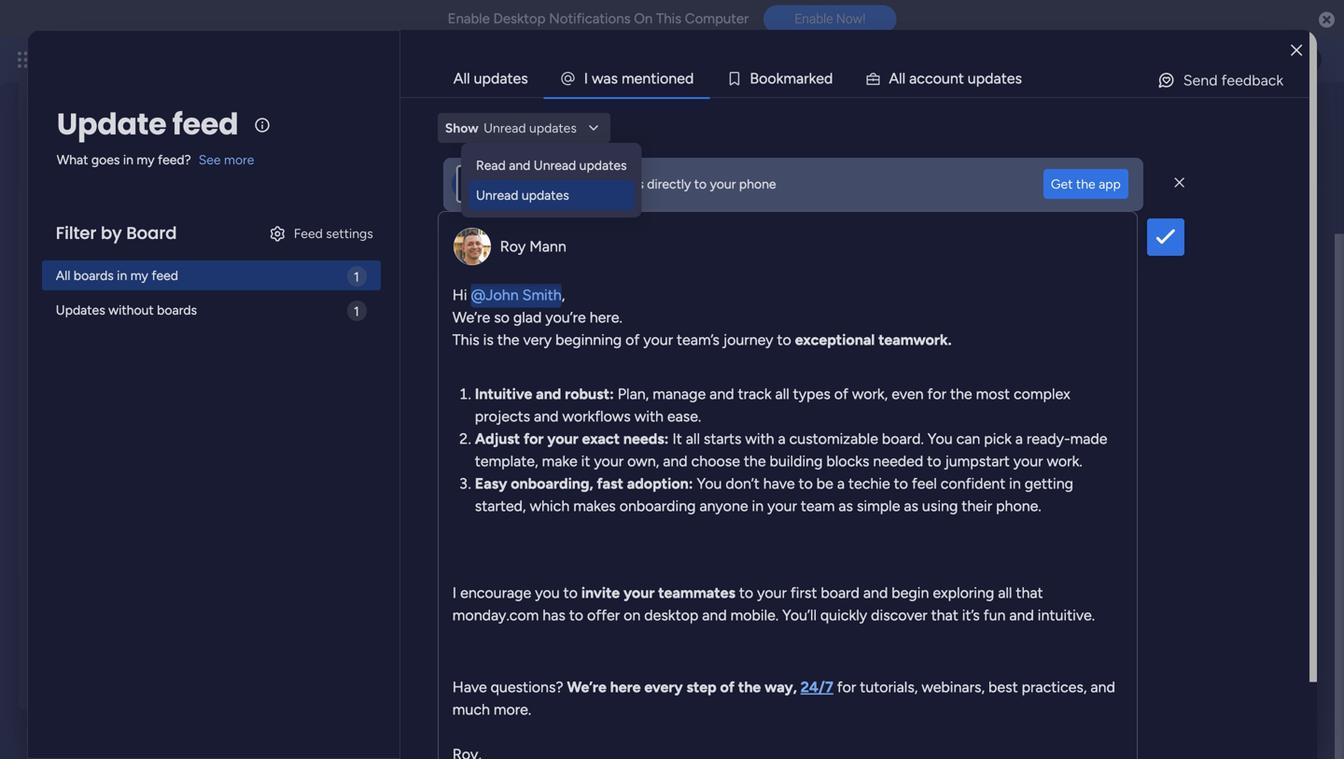 Task type: locate. For each thing, give the bounding box(es) containing it.
to left be
[[799, 475, 813, 492]]

0 vertical spatial sales
[[1162, 486, 1192, 502]]

sales right our
[[1166, 507, 1195, 523]]

1 vertical spatial update
[[67, 287, 124, 307]]

all up the fun
[[998, 584, 1012, 602]]

update down all boards in my feed
[[67, 287, 124, 307]]

2 u from the left
[[968, 70, 976, 87]]

directly
[[647, 176, 691, 192]]

adjust for your exact needs:
[[475, 430, 669, 448]]

0 horizontal spatial for
[[524, 430, 544, 448]]

all inside it all starts with a customizable board. you can pick a ready-made template, make it your own, and choose the building blocks needed to jumpstart your work.
[[686, 430, 700, 448]]

for right 'even'
[[928, 385, 947, 403]]

i
[[584, 70, 588, 87], [453, 584, 457, 602]]

help
[[1110, 396, 1138, 412]]

and right practices, on the right of the page
[[1091, 678, 1116, 696]]

0 vertical spatial my
[[137, 152, 155, 168]]

update feed
[[57, 103, 238, 145]]

2 n from the left
[[669, 70, 677, 87]]

boards up updates
[[74, 267, 114, 283]]

ready- inside it all starts with a customizable board. you can pick a ready-made template, make it your own, and choose the building blocks needed to jumpstart your work.
[[1027, 430, 1071, 448]]

exploring
[[933, 584, 995, 602]]

and down it
[[663, 452, 688, 470]]

get inside help center learn and get support
[[1170, 418, 1190, 433]]

1 o from the left
[[660, 70, 669, 87]]

that up intuitive.
[[1016, 584, 1043, 602]]

0 vertical spatial that
[[1016, 584, 1043, 602]]

invite
[[182, 443, 220, 461], [906, 444, 939, 460]]

m
[[622, 70, 634, 87], [784, 70, 796, 87]]

ease.
[[667, 408, 701, 425]]

o right w
[[660, 70, 669, 87]]

get down center
[[1170, 418, 1190, 433]]

more.
[[494, 701, 531, 718]]

you left can
[[928, 430, 953, 448]]

to inside it all starts with a customizable board. you can pick a ready-made template, make it your own, and choose the building blocks needed to jumpstart your work.
[[927, 452, 942, 470]]

1 horizontal spatial d
[[824, 70, 833, 87]]

in up phone.
[[1009, 475, 1021, 492]]

we're down hi
[[453, 309, 490, 326]]

1 horizontal spatial enable
[[795, 11, 833, 26]]

0 vertical spatial made
[[1091, 151, 1128, 169]]

center
[[1141, 396, 1180, 412]]

0 vertical spatial boards
[[74, 267, 114, 283]]

0 vertical spatial monday.com
[[1174, 328, 1249, 344]]

1 m from the left
[[622, 70, 634, 87]]

0 horizontal spatial of
[[626, 331, 640, 349]]

1 horizontal spatial s
[[1015, 70, 1022, 87]]

templates down "workflow"
[[1132, 151, 1199, 169]]

with inside the plan, manage and track all types of work, even for the most complex projects and workflows with ease.
[[635, 408, 664, 425]]

0 horizontal spatial teammates
[[257, 443, 333, 461]]

1 horizontal spatial teammates
[[658, 584, 736, 602]]

1 horizontal spatial of
[[720, 678, 735, 696]]

glad
[[513, 309, 542, 326]]

unread
[[484, 120, 526, 136], [534, 157, 576, 173], [476, 187, 519, 203]]

0 horizontal spatial t
[[651, 70, 657, 87]]

learn inside the getting started learn how monday.com works
[[1110, 328, 1142, 344]]

2 vertical spatial all
[[998, 584, 1012, 602]]

we're
[[453, 309, 490, 326], [567, 678, 607, 696]]

2 horizontal spatial of
[[834, 385, 849, 403]]

you're
[[545, 309, 586, 326]]

3 o from the left
[[768, 70, 776, 87]]

o right b
[[768, 70, 776, 87]]

0 horizontal spatial enable
[[448, 10, 490, 27]]

this right on
[[656, 10, 682, 27]]

to inside "hi @john smith , we're so glad you're here. this is the very beginning of your team's journey to exceptional teamwork."
[[777, 331, 792, 349]]

the up don't
[[744, 452, 766, 470]]

phone.
[[996, 497, 1042, 515]]

the inside the plan, manage and track all types of work, even for the most complex projects and workflows with ease.
[[950, 385, 973, 403]]

to up mobile. on the bottom of the page
[[739, 584, 754, 602]]

1 u from the left
[[942, 70, 950, 87]]

m left i
[[622, 70, 634, 87]]

for up make
[[524, 430, 544, 448]]

d
[[685, 70, 694, 87], [824, 70, 833, 87], [985, 70, 994, 87]]

o
[[660, 70, 669, 87], [759, 70, 768, 87], [768, 70, 776, 87], [933, 70, 942, 87]]

learn for getting
[[1110, 328, 1142, 344]]

all up show
[[454, 70, 470, 87]]

teammates
[[257, 443, 333, 461], [658, 584, 736, 602]]

is
[[483, 331, 494, 349]]

and down center
[[1146, 418, 1167, 433]]

2 as from the left
[[904, 497, 919, 515]]

e left i
[[634, 70, 643, 87]]

updates
[[56, 302, 105, 318]]

1
[[354, 269, 359, 285], [238, 289, 243, 305], [354, 303, 359, 319]]

1 vertical spatial with
[[635, 408, 664, 425]]

feed down all boards in my feed
[[128, 287, 163, 307]]

1 horizontal spatial t
[[959, 70, 964, 87]]

1 horizontal spatial for
[[837, 678, 856, 696]]

0 vertical spatial update
[[57, 103, 166, 145]]

0 horizontal spatial n
[[643, 70, 651, 87]]

work management > main workspace
[[88, 214, 305, 230]]

of right the beginning
[[626, 331, 640, 349]]

i left w
[[584, 70, 588, 87]]

2 vertical spatial for
[[837, 678, 856, 696]]

0 horizontal spatial that
[[931, 606, 959, 624]]

on
[[634, 10, 653, 27]]

as right team
[[839, 497, 853, 515]]

no thanks button
[[802, 437, 876, 467]]

0 vertical spatial you
[[928, 430, 953, 448]]

0 horizontal spatial we're
[[453, 309, 490, 326]]

in right the goes on the top left of the page
[[123, 152, 133, 168]]

the right is
[[497, 331, 520, 349]]

encourage
[[460, 584, 532, 602]]

2 d from the left
[[824, 70, 833, 87]]

2 m from the left
[[784, 70, 796, 87]]

your inside 'boost your workflow in minutes with ready-made templates'
[[1090, 129, 1120, 147]]

the left most
[[950, 385, 973, 403]]

projects
[[475, 408, 530, 425]]

as
[[839, 497, 853, 515], [904, 497, 919, 515]]

3 n from the left
[[950, 70, 959, 87]]

offer
[[587, 606, 620, 624]]

0 horizontal spatial this
[[453, 331, 480, 349]]

boards right the without
[[157, 302, 197, 318]]

t left p
[[959, 70, 964, 87]]

1 vertical spatial i
[[453, 584, 457, 602]]

i for i w a s m e n t i o n e d
[[584, 70, 588, 87]]

i inside tab list
[[584, 70, 588, 87]]

1 horizontal spatial get
[[1170, 418, 1190, 433]]

you'll
[[783, 606, 817, 624]]

1 vertical spatial of
[[834, 385, 849, 403]]

and inside it all starts with a customizable board. you can pick a ready-made template, make it your own, and choose the building blocks needed to jumpstart your work.
[[663, 452, 688, 470]]

1 horizontal spatial this
[[656, 10, 682, 27]]

templates down dapulse x slim icon
[[1170, 192, 1237, 210]]

1 vertical spatial monday.com
[[453, 606, 539, 624]]

my for feed
[[130, 267, 148, 283]]

0 vertical spatial teammates
[[257, 443, 333, 461]]

tab list
[[438, 60, 1310, 97]]

first
[[791, 584, 817, 602]]

t right w
[[651, 70, 657, 87]]

templates inside 'boost your workflow in minutes with ready-made templates'
[[1132, 151, 1199, 169]]

feed for update feed (inbox)
[[128, 287, 163, 307]]

all inside "all updates" link
[[454, 70, 470, 87]]

ready- up work.
[[1027, 430, 1071, 448]]

learn inside help center learn and get support
[[1110, 418, 1142, 433]]

1 horizontal spatial we're
[[567, 678, 607, 696]]

sales up our
[[1162, 486, 1192, 502]]

unread down read at top left
[[476, 187, 519, 203]]

my for feed?
[[137, 152, 155, 168]]

onboarding,
[[511, 475, 593, 492]]

all inside the plan, manage and track all types of work, even for the most complex projects and workflows with ease.
[[775, 385, 790, 403]]

the inside it all starts with a customizable board. you can pick a ready-made template, make it your own, and choose the building blocks needed to jumpstart your work.
[[744, 452, 766, 470]]

u left p
[[942, 70, 950, 87]]

send feedback button
[[1150, 65, 1291, 95]]

update
[[57, 103, 166, 145], [67, 287, 124, 307]]

updates
[[474, 70, 528, 87], [529, 120, 577, 136], [579, 157, 627, 173], [522, 187, 569, 203]]

a right a
[[909, 70, 917, 87]]

1 vertical spatial for
[[524, 430, 544, 448]]

my up update feed (inbox)
[[130, 267, 148, 283]]

0 horizontal spatial i
[[453, 584, 457, 602]]

3 d from the left
[[985, 70, 994, 87]]

feed
[[172, 103, 238, 145], [152, 267, 178, 283], [128, 287, 163, 307]]

m left r
[[784, 70, 796, 87]]

component image
[[64, 212, 81, 229]]

2 vertical spatial unread
[[476, 187, 519, 203]]

0 vertical spatial with
[[1262, 129, 1291, 147]]

of for plan, manage and track all types of work, even for the most complex projects and workflows with ease.
[[834, 385, 849, 403]]

thanks
[[830, 444, 869, 460]]

3 t from the left
[[1001, 70, 1007, 87]]

your inside "you don't have to be a techie to feel confident in getting started, which makes onboarding anyone in your team as simple as using their phone."
[[768, 497, 797, 515]]

all up close update feed (inbox) icon
[[56, 267, 70, 283]]

all right track
[[775, 385, 790, 403]]

0 horizontal spatial k
[[776, 70, 784, 87]]

1 vertical spatial that
[[931, 606, 959, 624]]

2 horizontal spatial with
[[1262, 129, 1291, 147]]

a right be
[[837, 475, 845, 492]]

that left it's
[[931, 606, 959, 624]]

computer
[[685, 10, 749, 27]]

e right r
[[816, 70, 824, 87]]

very
[[523, 331, 552, 349]]

of left work,
[[834, 385, 849, 403]]

0 vertical spatial for
[[928, 385, 947, 403]]

1 vertical spatial all
[[686, 430, 700, 448]]

tutorials,
[[860, 678, 918, 696]]

of for have questions? we're here every step of the way, 24/7
[[720, 678, 735, 696]]

e right i
[[677, 70, 685, 87]]

2 horizontal spatial n
[[950, 70, 959, 87]]

monday.com down the encourage
[[453, 606, 539, 624]]

0 horizontal spatial d
[[685, 70, 694, 87]]

contact sales meet our sales experts
[[1110, 486, 1242, 523]]

o left r
[[759, 70, 768, 87]]

0 horizontal spatial with
[[635, 408, 664, 425]]

0 vertical spatial templates
[[1132, 151, 1199, 169]]

0 vertical spatial i
[[584, 70, 588, 87]]

2 l from the left
[[902, 70, 906, 87]]

we're left here
[[567, 678, 607, 696]]

pick
[[984, 430, 1012, 448]]

invite for invite
[[906, 444, 939, 460]]

2 horizontal spatial t
[[1001, 70, 1007, 87]]

1 vertical spatial all
[[56, 267, 70, 283]]

and left track
[[710, 385, 734, 403]]

more
[[224, 152, 254, 168]]

n left i
[[643, 70, 651, 87]]

desktop
[[644, 606, 699, 624]]

started,
[[475, 497, 526, 515]]

0 horizontal spatial get
[[1091, 253, 1113, 270]]

teammates up desktop
[[658, 584, 736, 602]]

enable now!
[[795, 11, 866, 26]]

as down feel
[[904, 497, 919, 515]]

2 e from the left
[[677, 70, 685, 87]]

0 horizontal spatial you
[[697, 475, 722, 492]]

experts
[[1198, 507, 1242, 523]]

1 horizontal spatial i
[[584, 70, 588, 87]]

send feedback
[[1184, 71, 1284, 89]]

1 horizontal spatial invite
[[906, 444, 939, 460]]

w
[[592, 70, 603, 87]]

2 horizontal spatial all
[[998, 584, 1012, 602]]

0 horizontal spatial m
[[622, 70, 634, 87]]

1 horizontal spatial k
[[809, 70, 816, 87]]

teammates left the start
[[257, 443, 333, 461]]

close update feed (inbox) image
[[41, 286, 63, 309]]

updates up show unread updates
[[474, 70, 528, 87]]

of inside the plan, manage and track all types of work, even for the most complex projects and workflows with ease.
[[834, 385, 849, 403]]

2 horizontal spatial d
[[985, 70, 994, 87]]

2 horizontal spatial for
[[928, 385, 947, 403]]

a inside "you don't have to be a techie to feel confident in getting started, which makes onboarding anyone in your team as simple as using their phone."
[[837, 475, 845, 492]]

l right a
[[902, 70, 906, 87]]

0 vertical spatial ready-
[[1048, 151, 1091, 169]]

choose
[[691, 452, 740, 470]]

2 vertical spatial learn
[[1110, 418, 1142, 433]]

with down the plan, manage and track all types of work, even for the most complex projects and workflows with ease.
[[745, 430, 775, 448]]

1 d from the left
[[685, 70, 694, 87]]

1 horizontal spatial monday.com
[[1174, 328, 1249, 344]]

way,
[[765, 678, 797, 696]]

0 horizontal spatial as
[[839, 497, 853, 515]]

1 horizontal spatial with
[[745, 430, 775, 448]]

1 for updates without boards
[[354, 303, 359, 319]]

c
[[917, 70, 925, 87], [925, 70, 933, 87]]

0 horizontal spatial all
[[56, 267, 70, 283]]

r
[[804, 70, 809, 87]]

0 horizontal spatial invite
[[182, 443, 220, 461]]

1 k from the left
[[776, 70, 784, 87]]

all
[[775, 385, 790, 403], [686, 430, 700, 448], [998, 584, 1012, 602]]

n right i
[[669, 70, 677, 87]]

workflow
[[1124, 129, 1185, 147]]

unread up read at top left
[[484, 120, 526, 136]]

1 vertical spatial learn
[[1110, 328, 1142, 344]]

intuitive
[[475, 385, 533, 403]]

0 vertical spatial feed
[[172, 103, 238, 145]]

for inside the plan, manage and track all types of work, even for the most complex projects and workflows with ease.
[[928, 385, 947, 403]]

tab list containing all updates
[[438, 60, 1310, 97]]

a left i
[[603, 70, 611, 87]]

1 vertical spatial templates
[[1170, 192, 1237, 210]]

ready- down boost
[[1048, 151, 1091, 169]]

made inside it all starts with a customizable board. you can pick a ready-made template, make it your own, and choose the building blocks needed to jumpstart your work.
[[1071, 430, 1108, 448]]

you down choose
[[697, 475, 722, 492]]

1 c from the left
[[917, 70, 925, 87]]

and inside for tutorials, webinars, best practices, and much more.
[[1091, 678, 1116, 696]]

this left is
[[453, 331, 480, 349]]

(inbox)
[[167, 287, 223, 307]]

update feed (inbox)
[[67, 287, 223, 307]]

monday.com
[[1174, 328, 1249, 344], [453, 606, 539, 624]]

learn down help
[[1110, 418, 1142, 433]]

makes
[[573, 497, 616, 515]]

notifications
[[571, 176, 644, 192]]

webinars,
[[922, 678, 985, 696]]

show
[[445, 120, 479, 136]]

simple
[[857, 497, 900, 515]]

feed up see
[[172, 103, 238, 145]]

my
[[137, 152, 155, 168], [130, 267, 148, 283]]

enable left now! at the top of the page
[[795, 11, 833, 26]]

can
[[957, 430, 981, 448]]

enable inside button
[[795, 11, 833, 26]]

0 vertical spatial all
[[454, 70, 470, 87]]

updates inside "all updates" link
[[474, 70, 528, 87]]

what goes in my feed? see more
[[57, 152, 254, 168]]

receive
[[492, 176, 538, 192]]

discover
[[871, 606, 928, 624]]

1 vertical spatial this
[[453, 331, 480, 349]]

the left way,
[[738, 678, 761, 696]]

team
[[801, 497, 835, 515]]

t right p
[[1001, 70, 1007, 87]]

1 vertical spatial teammates
[[658, 584, 736, 602]]

and left robust:
[[536, 385, 561, 403]]

2 t from the left
[[959, 70, 964, 87]]

invite inside button
[[906, 444, 939, 460]]

that
[[1016, 584, 1043, 602], [931, 606, 959, 624]]

with up needs:
[[635, 408, 664, 425]]

to right journey
[[777, 331, 792, 349]]

you inside it all starts with a customizable board. you can pick a ready-made template, make it your own, and choose the building blocks needed to jumpstart your work.
[[928, 430, 953, 448]]

which
[[530, 497, 570, 515]]

4 o from the left
[[933, 70, 942, 87]]

1 vertical spatial you
[[697, 475, 722, 492]]

enable
[[448, 10, 490, 27], [795, 11, 833, 26]]

support
[[1193, 418, 1239, 433]]

2 enable from the left
[[795, 11, 833, 26]]

your inside to your first board and begin exploring all that monday.com has to offer on desktop and mobile. you'll quickly discover that it's fun and intuitive.
[[757, 584, 787, 602]]

1 vertical spatial my
[[130, 267, 148, 283]]

help center learn and get support
[[1110, 396, 1239, 433]]

1 enable from the left
[[448, 10, 490, 27]]

enable for enable desktop notifications on this computer
[[448, 10, 490, 27]]

0 vertical spatial of
[[626, 331, 640, 349]]

made up work.
[[1071, 430, 1108, 448]]

this inside "hi @john smith , we're so glad you're here. this is the very beginning of your team's journey to exceptional teamwork."
[[453, 331, 480, 349]]

get
[[1091, 253, 1113, 270], [1170, 418, 1190, 433]]

1 vertical spatial ready-
[[1027, 430, 1071, 448]]

2 vertical spatial with
[[745, 430, 775, 448]]

0 horizontal spatial boards
[[74, 267, 114, 283]]

o left p
[[933, 70, 942, 87]]

a right p
[[994, 70, 1001, 87]]

to right you
[[564, 584, 578, 602]]

boost
[[1048, 129, 1087, 147]]

read and unread updates
[[476, 157, 627, 173]]

board
[[126, 221, 177, 245]]

1 horizontal spatial all
[[454, 70, 470, 87]]

my left feed? on the left top
[[137, 152, 155, 168]]

monday.com down started
[[1174, 328, 1249, 344]]

all right it
[[686, 430, 700, 448]]

1 horizontal spatial all
[[775, 385, 790, 403]]

ready- inside 'boost your workflow in minutes with ready-made templates'
[[1048, 151, 1091, 169]]

you inside "you don't have to be a techie to feel confident in getting started, which makes onboarding anyone in your team as simple as using their phone."
[[697, 475, 722, 492]]

app
[[1099, 176, 1121, 192]]

1 vertical spatial get
[[1170, 418, 1190, 433]]

enable left desktop
[[448, 10, 490, 27]]

have
[[764, 475, 795, 492]]

0 horizontal spatial monday.com
[[453, 606, 539, 624]]

1 horizontal spatial you
[[928, 430, 953, 448]]

of right step
[[720, 678, 735, 696]]

n left p
[[950, 70, 959, 87]]

1 horizontal spatial as
[[904, 497, 919, 515]]

unread up unread updates
[[534, 157, 576, 173]]

1 for all boards in my feed
[[354, 269, 359, 285]]

1 horizontal spatial m
[[784, 70, 796, 87]]

adoption:
[[627, 475, 693, 492]]

1 horizontal spatial boards
[[157, 302, 197, 318]]

roy
[[500, 238, 526, 255]]

every
[[645, 678, 683, 696]]

0 vertical spatial all
[[775, 385, 790, 403]]

learn left "&"
[[1036, 253, 1074, 270]]

1 horizontal spatial u
[[968, 70, 976, 87]]

2 vertical spatial feed
[[128, 287, 163, 307]]

1 vertical spatial made
[[1071, 430, 1108, 448]]



Task type: describe. For each thing, give the bounding box(es) containing it.
4 e from the left
[[1007, 70, 1015, 87]]

step
[[687, 678, 717, 696]]

b o o k m a r k e d
[[750, 70, 833, 87]]

in up update feed (inbox)
[[117, 267, 127, 283]]

settings
[[326, 225, 373, 241]]

1 vertical spatial boards
[[157, 302, 197, 318]]

board
[[821, 584, 860, 602]]

1 as from the left
[[839, 497, 853, 515]]

feed
[[294, 225, 323, 241]]

a up "building"
[[778, 430, 786, 448]]

and left mobile. on the bottom of the page
[[702, 606, 727, 624]]

1 n from the left
[[643, 70, 651, 87]]

getting started learn how monday.com works
[[1110, 307, 1287, 344]]

i w a s m e n t i o n e d
[[584, 70, 694, 87]]

0 vertical spatial learn
[[1036, 253, 1074, 270]]

p
[[976, 70, 985, 87]]

m for e
[[622, 70, 634, 87]]

send
[[1184, 71, 1218, 89]]

your inside "hi @john smith , we're so glad you're here. this is the very beginning of your team's journey to exceptional teamwork."
[[644, 331, 673, 349]]

and up discover
[[863, 584, 888, 602]]

to right has on the bottom of the page
[[569, 606, 584, 624]]

help center element
[[1036, 377, 1316, 452]]

monday.com inside the getting started learn how monday.com works
[[1174, 328, 1249, 344]]

of inside "hi @john smith , we're so glad you're here. this is the very beginning of your team's journey to exceptional teamwork."
[[626, 331, 640, 349]]

1 t from the left
[[651, 70, 657, 87]]

learn for help
[[1110, 418, 1142, 433]]

smith
[[522, 286, 562, 304]]

updates down read and unread updates
[[522, 187, 569, 203]]

it all starts with a customizable board. you can pick a ready-made template, make it your own, and choose the building blocks needed to jumpstart your work.
[[475, 430, 1108, 470]]

start
[[365, 443, 396, 461]]

0 vertical spatial get
[[1091, 253, 1113, 270]]

d for i w a s m e n t i o n e d
[[685, 70, 694, 87]]

in inside 'boost your workflow in minutes with ready-made templates'
[[1189, 129, 1201, 147]]

see more link
[[199, 150, 254, 169]]

invite
[[582, 584, 620, 602]]

1 vertical spatial feed
[[152, 267, 178, 283]]

2 o from the left
[[759, 70, 768, 87]]

minutes
[[1204, 129, 1258, 147]]

@john smith link
[[471, 282, 562, 308]]

0 vertical spatial this
[[656, 10, 682, 27]]

have
[[453, 678, 487, 696]]

update for update feed
[[57, 103, 166, 145]]

1 vertical spatial we're
[[567, 678, 607, 696]]

feel
[[912, 475, 937, 492]]

dapulse x slim image
[[1175, 175, 1185, 191]]

best
[[989, 678, 1018, 696]]

dapulse close image
[[1319, 11, 1335, 30]]

for inside for tutorials, webinars, best practices, and much more.
[[837, 678, 856, 696]]

track
[[738, 385, 772, 403]]

work.
[[1047, 452, 1083, 470]]

contact sales element
[[1036, 467, 1316, 541]]

and inside help center learn and get support
[[1146, 418, 1167, 433]]

2 s from the left
[[1015, 70, 1022, 87]]

starts
[[704, 430, 742, 448]]

here.
[[590, 309, 623, 326]]

so
[[494, 309, 510, 326]]

getting
[[1110, 307, 1156, 322]]

explore
[[1116, 192, 1166, 210]]

john smith image
[[1292, 45, 1322, 75]]

much
[[453, 701, 490, 718]]

and down intuitive and robust:
[[534, 408, 559, 425]]

manage
[[653, 385, 706, 403]]

building
[[770, 452, 823, 470]]

b
[[750, 70, 759, 87]]

d for a l l a c c o u n t u p d a t e s
[[985, 70, 994, 87]]

feedback
[[1222, 71, 1284, 89]]

made inside 'boost your workflow in minutes with ready-made templates'
[[1091, 151, 1128, 169]]

with inside 'boost your workflow in minutes with ready-made templates'
[[1262, 129, 1291, 147]]

begin
[[892, 584, 929, 602]]

most
[[976, 385, 1010, 403]]

it
[[673, 430, 682, 448]]

i for i encourage you to invite your teammates
[[453, 584, 457, 602]]

in down don't
[[752, 497, 764, 515]]

all for all updates
[[454, 70, 470, 87]]

read
[[476, 157, 506, 173]]

2 k from the left
[[809, 70, 816, 87]]

enable for enable now!
[[795, 11, 833, 26]]

templates inside button
[[1170, 192, 1237, 210]]

1 horizontal spatial that
[[1016, 584, 1043, 602]]

updates up notifications
[[579, 157, 627, 173]]

m for a
[[784, 70, 796, 87]]

24/7 link
[[801, 678, 834, 696]]

needs:
[[624, 430, 669, 448]]

24/7
[[801, 678, 834, 696]]

works
[[1253, 328, 1287, 344]]

here
[[610, 678, 641, 696]]

3 e from the left
[[816, 70, 824, 87]]

feed for update feed
[[172, 103, 238, 145]]

a right the pick
[[1016, 430, 1023, 448]]

update for update feed (inbox)
[[67, 287, 124, 307]]

select product image
[[17, 50, 35, 69]]

all inside to your first board and begin exploring all that monday.com has to offer on desktop and mobile. you'll quickly discover that it's fun and intuitive.
[[998, 584, 1012, 602]]

their
[[962, 497, 993, 515]]

monday.com inside to your first board and begin exploring all that monday.com has to offer on desktop and mobile. you'll quickly discover that it's fun and intuitive.
[[453, 606, 539, 624]]

make
[[542, 452, 578, 470]]

questions?
[[491, 678, 563, 696]]

templates image image
[[1053, 0, 1300, 112]]

main
[[211, 214, 239, 230]]

and left the start
[[337, 443, 361, 461]]

own,
[[627, 452, 659, 470]]

feed settings button
[[260, 218, 381, 248]]

for tutorials, webinars, best practices, and much more.
[[453, 678, 1116, 718]]

mann
[[530, 238, 567, 255]]

filter
[[56, 221, 96, 245]]

we're inside "hi @john smith , we're so glad you're here. this is the very beginning of your team's journey to exceptional teamwork."
[[453, 309, 490, 326]]

all boards in my feed
[[56, 267, 178, 283]]

all for all boards in my feed
[[56, 267, 70, 283]]

easy onboarding, fast adoption:
[[475, 475, 693, 492]]

feed?
[[158, 152, 191, 168]]

a right b
[[796, 70, 804, 87]]

1 vertical spatial sales
[[1166, 507, 1195, 523]]

1 vertical spatial unread
[[534, 157, 576, 173]]

0 vertical spatial unread
[[484, 120, 526, 136]]

1 s from the left
[[611, 70, 618, 87]]

invite for invite your teammates and start collaborating
[[182, 443, 220, 461]]

updates up read and unread updates
[[529, 120, 577, 136]]

to your first board and begin exploring all that monday.com has to offer on desktop and mobile. you'll quickly discover that it's fun and intuitive.
[[453, 584, 1095, 624]]

,
[[562, 286, 565, 304]]

by
[[101, 221, 122, 245]]

customizable
[[790, 430, 878, 448]]

fun
[[984, 606, 1006, 624]]

see
[[199, 152, 221, 168]]

and right the fun
[[1010, 606, 1034, 624]]

the inside "hi @john smith , we're so glad you're here. this is the very beginning of your team's journey to exceptional teamwork."
[[497, 331, 520, 349]]

exact
[[582, 430, 620, 448]]

practices,
[[1022, 678, 1087, 696]]

the inside button
[[1076, 176, 1096, 192]]

close image
[[1291, 44, 1303, 57]]

and up receive
[[509, 157, 531, 173]]

fast
[[597, 475, 624, 492]]

explore templates button
[[1048, 183, 1305, 220]]

to down needed
[[894, 475, 908, 492]]

jumpstart
[[945, 452, 1010, 470]]

2 c from the left
[[925, 70, 933, 87]]

get
[[1051, 176, 1073, 192]]

to right directly
[[694, 176, 707, 192]]

collaborating
[[400, 443, 488, 461]]

don't
[[726, 475, 760, 492]]

enable now! button
[[764, 5, 897, 33]]

1 l from the left
[[899, 70, 902, 87]]

with inside it all starts with a customizable board. you can pick a ready-made template, make it your own, and choose the building blocks needed to jumpstart your work.
[[745, 430, 775, 448]]

easy
[[475, 475, 507, 492]]

all updates
[[454, 70, 528, 87]]

inspired
[[1117, 253, 1171, 270]]

1 e from the left
[[634, 70, 643, 87]]

invite your teammates and start collaborating
[[182, 443, 488, 461]]

onboarding
[[620, 497, 696, 515]]

complex
[[1014, 385, 1071, 403]]

be
[[817, 475, 834, 492]]

team's
[[677, 331, 720, 349]]

it
[[581, 452, 590, 470]]

management
[[119, 214, 196, 230]]

have questions? we're here every step of the way, 24/7
[[453, 678, 834, 696]]

feed settings
[[294, 225, 373, 241]]

hi @john smith , we're so glad you're here. this is the very beginning of your team's journey to exceptional teamwork.
[[453, 286, 952, 349]]

show unread updates
[[445, 120, 577, 136]]

it's
[[962, 606, 980, 624]]

getting
[[1025, 475, 1074, 492]]

adjust
[[475, 430, 520, 448]]



Task type: vqa. For each thing, say whether or not it's contained in the screenshot.
1 image
no



